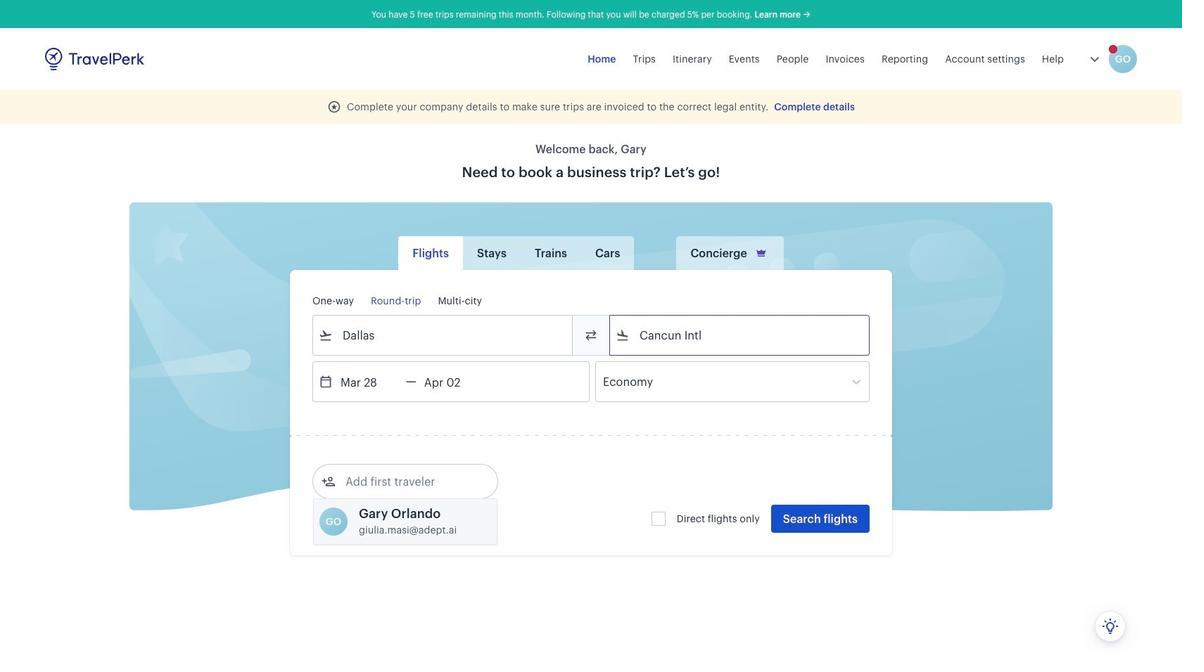 Task type: describe. For each thing, give the bounding box(es) containing it.
Depart text field
[[333, 362, 406, 402]]

Add first traveler search field
[[336, 471, 482, 493]]

Return text field
[[416, 362, 490, 402]]



Task type: locate. For each thing, give the bounding box(es) containing it.
To search field
[[630, 324, 851, 347]]

From search field
[[333, 324, 554, 347]]



